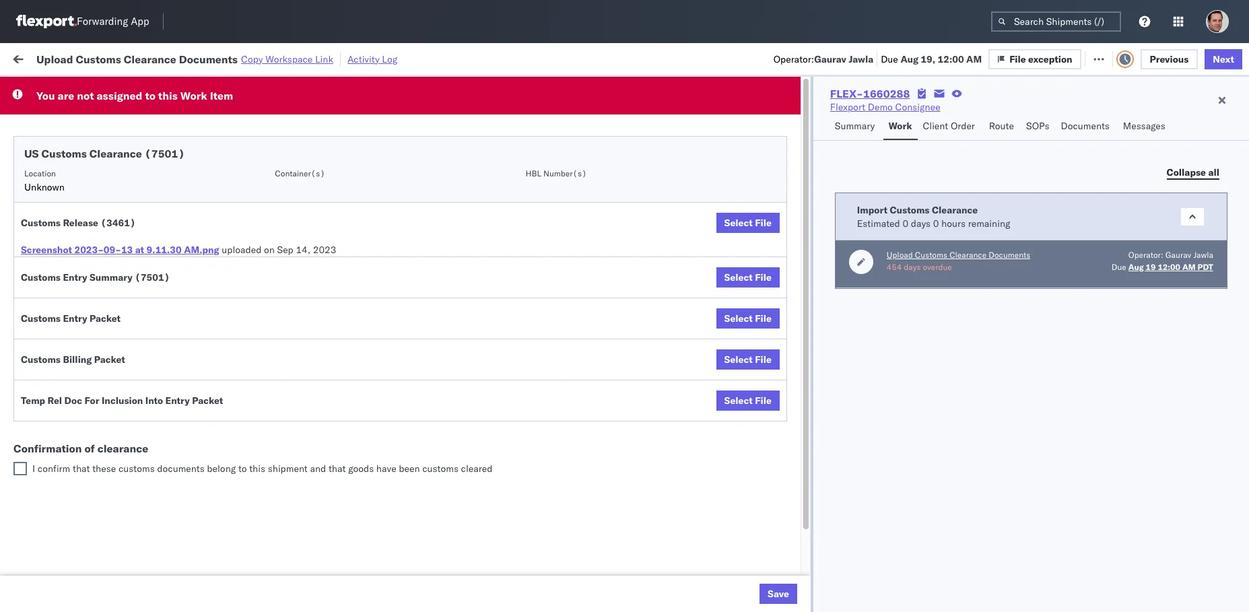 Task type: describe. For each thing, give the bounding box(es) containing it.
risk
[[279, 52, 295, 64]]

from inside schedule pickup from rotterdam, netherlands
[[105, 483, 125, 496]]

am for due aug 19, 12:00 am
[[967, 53, 982, 65]]

numbers for container numbers
[[846, 115, 880, 125]]

8 schedule from the top
[[31, 424, 71, 436]]

9 schedule from the top
[[31, 460, 71, 473]]

select file for customs entry packet
[[725, 313, 772, 325]]

deadline button
[[214, 107, 352, 121]]

1 vertical spatial this
[[249, 463, 265, 475]]

2 schedule pickup from los angeles, ca button from the top
[[31, 186, 195, 215]]

5 ocean fcl from the top
[[420, 283, 468, 295]]

fcl for first schedule delivery appointment link from the top of the page
[[450, 135, 468, 147]]

3 2130387 from the top
[[787, 550, 828, 562]]

0 vertical spatial 2023
[[313, 244, 336, 256]]

4 11:59 from the top
[[221, 224, 247, 236]]

billing
[[63, 354, 92, 366]]

1 4, from the top
[[310, 135, 319, 147]]

6 flex-1846748 from the top
[[758, 283, 828, 295]]

1 vertical spatial gaurav
[[1108, 135, 1138, 147]]

client name
[[510, 110, 555, 120]]

demo
[[868, 101, 893, 113]]

10 resize handle column header from the left
[[1174, 104, 1190, 612]]

summary inside button
[[835, 120, 875, 132]]

delivery for 6:00
[[68, 401, 102, 413]]

and
[[310, 463, 326, 475]]

forwarding
[[77, 15, 128, 28]]

flex-1889466 for schedule pickup from los angeles, ca
[[758, 313, 828, 325]]

1 customs from the left
[[119, 463, 155, 475]]

select file for customs entry summary (7501)
[[725, 272, 772, 284]]

7 ocean fcl from the top
[[420, 461, 468, 473]]

1 schedule delivery appointment button from the top
[[31, 134, 166, 149]]

select for temp rel doc for inclusion into entry packet
[[725, 395, 753, 407]]

app
[[131, 15, 149, 28]]

schedule pickup from los angeles, ca link for third the schedule pickup from los angeles, ca button from the top
[[31, 246, 195, 273]]

2 that from the left
[[329, 463, 346, 475]]

customs up location
[[41, 147, 87, 160]]

0 vertical spatial upload customs clearance documents button
[[887, 250, 1031, 262]]

3 schedule pickup from los angeles, ca from the top
[[31, 246, 182, 272]]

4 schedule from the top
[[31, 223, 71, 235]]

2 ceau7522281, from the top
[[846, 194, 916, 206]]

24,
[[305, 402, 319, 414]]

file for customs entry summary (7501)
[[755, 272, 772, 284]]

9.11.30
[[147, 244, 182, 256]]

3 schedule from the top
[[31, 187, 71, 199]]

omkar
[[1108, 194, 1136, 206]]

4 11:59 pm pdt, nov 4, 2022 from the top
[[221, 224, 345, 236]]

numbers for mbl/mawb numbers
[[985, 110, 1018, 120]]

shipment
[[268, 463, 308, 475]]

2 schedule from the top
[[31, 157, 71, 169]]

previous
[[1150, 53, 1189, 65]]

not
[[77, 89, 94, 102]]

2 2130387 from the top
[[787, 491, 828, 503]]

clearance up overdue
[[950, 250, 987, 260]]

23, for 2022
[[304, 372, 318, 384]]

6:00 am pst, dec 24, 2022
[[221, 402, 345, 414]]

4 4, from the top
[[310, 224, 319, 236]]

pickup for 1st the schedule pickup from los angeles, ca button from the top of the page
[[73, 157, 102, 169]]

customs left billing on the bottom
[[21, 354, 61, 366]]

4 test123456 from the top
[[936, 254, 993, 266]]

work inside work button
[[889, 120, 913, 132]]

from down upload customs clearance documents link
[[105, 306, 125, 318]]

4 schedule pickup from los angeles, ca from the top
[[31, 306, 182, 331]]

0 vertical spatial gaurav
[[815, 53, 847, 65]]

from down workitem button on the left of the page
[[105, 157, 125, 169]]

deadline
[[221, 110, 254, 120]]

gaurav jawla
[[1108, 135, 1164, 147]]

appointment for 3rd schedule delivery appointment link from the top
[[110, 342, 166, 354]]

customs up overdue
[[916, 250, 948, 260]]

11:59 pm pdt, nov 4, 2022 for third the schedule pickup from los angeles, ca button from the top's schedule pickup from los angeles, ca "link"
[[221, 254, 345, 266]]

4 schedule pickup from los angeles, ca button from the top
[[31, 305, 195, 333]]

mode
[[420, 110, 441, 120]]

have
[[377, 463, 397, 475]]

3 ocean fcl from the top
[[420, 224, 468, 236]]

4 hlxu6269489, from the top
[[918, 253, 987, 265]]

hlxu8034992 for fourth the schedule pickup from los angeles, ca button from the bottom of the page's schedule pickup from los angeles, ca "link"
[[989, 194, 1055, 206]]

1 0 from the left
[[903, 217, 909, 229]]

5 schedule pickup from los angeles, ca button from the top
[[31, 423, 195, 452]]

appointment for third schedule delivery appointment link from the bottom of the page
[[110, 223, 166, 235]]

rel
[[48, 395, 62, 407]]

4 ocean fcl from the top
[[420, 254, 468, 266]]

collapse all
[[1167, 166, 1220, 178]]

6 1846748 from the top
[[787, 283, 828, 295]]

Search Work text field
[[796, 48, 943, 68]]

temp
[[21, 395, 45, 407]]

delivery for 8:30
[[73, 460, 108, 473]]

14,
[[296, 244, 311, 256]]

3 ceau7522281, hlxu6269489, hlxu8034992 from the top
[[846, 224, 1055, 236]]

4 schedule delivery appointment link from the top
[[31, 460, 166, 473]]

select file for customs release (3461)
[[725, 217, 772, 229]]

1 flex-1846748 from the top
[[758, 135, 828, 147]]

customs up screenshot
[[21, 217, 61, 229]]

work,
[[142, 83, 164, 93]]

1 vertical spatial upload customs clearance documents button
[[31, 275, 195, 304]]

09-
[[104, 244, 121, 256]]

location unknown
[[24, 168, 65, 193]]

4 ceau7522281, from the top
[[846, 253, 916, 265]]

2 flex-2130387 from the top
[[758, 491, 828, 503]]

pickup for fourth the schedule pickup from los angeles, ca button from the bottom of the page
[[73, 187, 102, 199]]

1 11:59 from the top
[[221, 135, 247, 147]]

1 horizontal spatial on
[[330, 52, 341, 64]]

5 ceau7522281, from the top
[[846, 283, 916, 295]]

work
[[39, 49, 73, 68]]

los for first the schedule pickup from los angeles, ca button from the bottom of the page
[[127, 424, 142, 436]]

1 vertical spatial days
[[904, 262, 921, 272]]

3 schedule delivery appointment link from the top
[[31, 341, 166, 355]]

container(s)
[[275, 168, 325, 179]]

documents inside button
[[1061, 120, 1110, 132]]

customs billing packet
[[21, 354, 125, 366]]

due for due aug 19, 12:00 am
[[881, 53, 899, 65]]

batch action button
[[1153, 48, 1241, 68]]

schedule delivery appointment for third schedule delivery appointment link from the bottom of the page
[[31, 223, 166, 235]]

4 flex-1846748 from the top
[[758, 224, 828, 236]]

resize handle column header for consignee
[[714, 104, 730, 612]]

confirm pickup from los angeles, ca link
[[31, 371, 191, 384]]

2 vertical spatial entry
[[165, 395, 190, 407]]

(7501) for customs entry summary (7501)
[[135, 272, 170, 284]]

1 flex-2130387 from the top
[[758, 461, 828, 473]]

1 schedule from the top
[[31, 134, 71, 147]]

client name button
[[503, 107, 579, 121]]

select for customs entry packet
[[725, 313, 753, 325]]

2 hlxu6269489, from the top
[[918, 194, 987, 206]]

2 0 from the left
[[934, 217, 940, 229]]

2 1889466 from the top
[[787, 343, 828, 355]]

hlxu8034992 for upload customs clearance documents link
[[989, 283, 1055, 295]]

2 flex-1846748 from the top
[[758, 165, 828, 177]]

into
[[145, 395, 163, 407]]

you
[[36, 89, 55, 102]]

select file button for customs release (3461)
[[717, 213, 780, 233]]

uploaded
[[222, 244, 262, 256]]

1 horizontal spatial jawla
[[1140, 135, 1164, 147]]

sops button
[[1021, 114, 1056, 140]]

clearance up work,
[[124, 52, 176, 66]]

snooze
[[372, 110, 399, 120]]

confirm
[[38, 463, 70, 475]]

netherlands
[[31, 497, 84, 509]]

messages button
[[1118, 114, 1173, 140]]

collapse all button
[[1159, 162, 1228, 183]]

8:30
[[221, 461, 242, 473]]

rotterdam,
[[127, 483, 175, 496]]

status : ready for work, blocked, in progress
[[74, 83, 245, 93]]

pickup for schedule pickup from rotterdam, netherlands button
[[73, 483, 102, 496]]

mbl/mawb
[[936, 110, 983, 120]]

file for customs release (3461)
[[755, 217, 772, 229]]

pst, for 8:30
[[261, 461, 281, 473]]

4 schedule delivery appointment button from the top
[[31, 460, 166, 475]]

select file button for customs entry summary (7501)
[[717, 267, 780, 288]]

customs down screenshot
[[21, 272, 61, 284]]

187
[[310, 52, 328, 64]]

3 fcl from the top
[[450, 224, 468, 236]]

packet for customs entry packet
[[90, 313, 121, 325]]

by:
[[49, 83, 62, 95]]

2023-
[[74, 244, 104, 256]]

customs entry summary (7501)
[[21, 272, 170, 284]]

5 11:59 from the top
[[221, 254, 247, 266]]

flex-1889466 for confirm pickup from los angeles, ca
[[758, 372, 828, 384]]

1 vertical spatial work
[[180, 89, 207, 102]]

am.png
[[184, 244, 219, 256]]

3 1846748 from the top
[[787, 194, 828, 206]]

hbl
[[526, 168, 542, 179]]

0 vertical spatial upload
[[36, 52, 73, 66]]

0 horizontal spatial summary
[[90, 272, 133, 284]]

3 4, from the top
[[310, 194, 319, 206]]

2 flex-1889466 from the top
[[758, 343, 828, 355]]

us
[[24, 147, 39, 160]]

collapse
[[1167, 166, 1207, 178]]

import for import customs clearance estimated 0 days 0 hours remaining
[[858, 204, 888, 216]]

am for due aug 19 12:00 am pdt
[[1183, 262, 1196, 272]]

pdt, for third the schedule pickup from los angeles, ca button from the top
[[267, 254, 288, 266]]

doc
[[64, 395, 82, 407]]

778 at risk
[[248, 52, 295, 64]]

delivery for 11:59
[[73, 134, 108, 147]]

schedule pickup from rotterdam, netherlands button
[[31, 483, 195, 511]]

Search Shipments (/) text field
[[992, 11, 1122, 32]]

2 schedule pickup from los angeles, ca from the top
[[31, 187, 182, 213]]

0 horizontal spatial at
[[135, 244, 144, 256]]

5 schedule pickup from los angeles, ca from the top
[[31, 424, 182, 450]]

aug for 19,
[[901, 53, 919, 65]]

customs down 2023-
[[64, 276, 102, 288]]

schedule inside schedule pickup from rotterdam, netherlands
[[31, 483, 71, 496]]

clearance down workitem button on the left of the page
[[90, 147, 142, 160]]

2 11:59 from the top
[[221, 165, 247, 177]]

these
[[92, 463, 116, 475]]

1 horizontal spatial upload customs clearance documents
[[887, 250, 1031, 260]]

3 flex-2130387 from the top
[[758, 550, 828, 562]]

ca for third the schedule pickup from los angeles, ca button from the top
[[31, 260, 44, 272]]

1 ceau7522281, hlxu6269489, hlxu8034992 from the top
[[846, 135, 1055, 147]]

container numbers button
[[840, 102, 916, 126]]

operator
[[1108, 110, 1140, 120]]

for
[[129, 83, 140, 93]]

5 4, from the top
[[310, 254, 319, 266]]

assigned
[[97, 89, 142, 102]]

6 schedule from the top
[[31, 306, 71, 318]]

1 schedule pickup from los angeles, ca button from the top
[[31, 157, 195, 185]]

1893174
[[787, 432, 828, 444]]

aug for 19
[[1129, 262, 1144, 272]]

copy
[[241, 53, 263, 65]]

you are not assigned to this work item
[[36, 89, 233, 102]]

12:00 for 19,
[[938, 53, 965, 65]]

file for temp rel doc for inclusion into entry packet
[[755, 395, 772, 407]]

1 hlxu6269489, from the top
[[918, 135, 987, 147]]

los for 1st the schedule pickup from los angeles, ca button from the top of the page
[[127, 157, 142, 169]]

entry for packet
[[63, 313, 87, 325]]

ca for fourth the schedule pickup from los angeles, ca button from the bottom of the page
[[31, 200, 44, 213]]

flex-1660288 link
[[831, 87, 911, 100]]

confirm for confirm delivery
[[31, 401, 65, 413]]

packet for customs billing packet
[[94, 354, 125, 366]]

confirm pickup from los angeles, ca
[[31, 372, 191, 384]]

resize handle column header for client name
[[576, 104, 592, 612]]

454 days overdue
[[887, 262, 953, 272]]

integration
[[599, 580, 646, 592]]

2 1846748 from the top
[[787, 165, 828, 177]]

hours
[[942, 217, 966, 229]]

4 ceau7522281, hlxu6269489, hlxu8034992 from the top
[[846, 253, 1055, 265]]

4 pdt, from the top
[[267, 224, 288, 236]]

from up (3461)
[[105, 187, 125, 199]]

2 schedule delivery appointment link from the top
[[31, 223, 166, 236]]

import for import work
[[114, 52, 145, 64]]

confirmation of clearance
[[13, 442, 148, 455]]

documents up 'customs entry packet'
[[31, 289, 80, 301]]

screenshot
[[21, 244, 72, 256]]

are
[[58, 89, 74, 102]]

i
[[32, 463, 35, 475]]

estimated
[[858, 217, 901, 229]]

3 hlxu6269489, from the top
[[918, 224, 987, 236]]

19
[[1146, 262, 1156, 272]]

documents up in
[[179, 52, 238, 66]]

pdt, for fourth schedule delivery appointment 'button' from the bottom of the page
[[267, 135, 288, 147]]

5 schedule from the top
[[31, 246, 71, 258]]

schedule pickup from rotterdam, netherlands
[[31, 483, 175, 509]]

overdue
[[923, 262, 953, 272]]

from up the 'temp rel doc for inclusion into entry packet'
[[99, 372, 119, 384]]

1 vertical spatial on
[[264, 244, 275, 256]]

import customs clearance estimated 0 days 0 hours remaining
[[858, 204, 1011, 229]]

3 schedule pickup from los angeles, ca button from the top
[[31, 246, 195, 274]]

2 vertical spatial am
[[244, 402, 259, 414]]

5 ceau7522281, hlxu6269489, hlxu8034992 from the top
[[846, 283, 1055, 295]]

5 hlxu6269489, from the top
[[918, 283, 987, 295]]

confirm delivery
[[31, 401, 102, 413]]

due for due aug 19 12:00 am pdt
[[1112, 262, 1127, 272]]



Task type: vqa. For each thing, say whether or not it's contained in the screenshot.
6th "schedule" from the top
yes



Task type: locate. For each thing, give the bounding box(es) containing it.
0 horizontal spatial operator:
[[774, 53, 815, 65]]

2130387
[[787, 461, 828, 473], [787, 491, 828, 503], [787, 550, 828, 562]]

2 horizontal spatial gaurav
[[1166, 250, 1192, 260]]

0 horizontal spatial client
[[510, 110, 532, 120]]

pickup right location unknown
[[73, 157, 102, 169]]

that down confirmation of clearance
[[73, 463, 90, 475]]

2 horizontal spatial jawla
[[1194, 250, 1214, 260]]

3 flex-1846748 from the top
[[758, 194, 828, 206]]

upload customs clearance documents button down 09-
[[31, 275, 195, 304]]

customs up customs billing packet
[[21, 313, 61, 325]]

select file button for customs entry packet
[[717, 309, 780, 329]]

numbers left sops
[[985, 110, 1018, 120]]

1 ocean fcl from the top
[[420, 135, 468, 147]]

(7501)
[[145, 147, 185, 160], [135, 272, 170, 284]]

2130387 down 1893174
[[787, 461, 828, 473]]

batch action
[[1174, 52, 1232, 64]]

clearance down 13
[[104, 276, 148, 288]]

upload customs clearance documents button
[[887, 250, 1031, 262], [31, 275, 195, 304]]

2 customs from the left
[[423, 463, 459, 475]]

message (0)
[[182, 52, 237, 64]]

pickup for third the schedule pickup from los angeles, ca button from the top
[[73, 246, 102, 258]]

work inside import work button
[[147, 52, 171, 64]]

1 vertical spatial due
[[1112, 262, 1127, 272]]

select for customs billing packet
[[725, 354, 753, 366]]

savant
[[1139, 194, 1168, 206]]

0 horizontal spatial upload customs clearance documents button
[[31, 275, 195, 304]]

1 vertical spatial summary
[[90, 272, 133, 284]]

0 vertical spatial 2130387
[[787, 461, 828, 473]]

0 vertical spatial jawla
[[849, 53, 874, 65]]

nov
[[290, 135, 308, 147], [290, 165, 308, 177], [290, 194, 308, 206], [290, 224, 308, 236], [290, 254, 308, 266], [290, 283, 307, 295]]

7 schedule from the top
[[31, 342, 71, 354]]

0 vertical spatial 12:00
[[938, 53, 965, 65]]

schedule up screenshot
[[31, 223, 71, 235]]

6 resize handle column header from the left
[[714, 104, 730, 612]]

actions
[[1198, 110, 1226, 120]]

0 horizontal spatial this
[[158, 89, 178, 102]]

entry up customs billing packet
[[63, 313, 87, 325]]

1 vertical spatial at
[[135, 244, 144, 256]]

0
[[903, 217, 909, 229], [934, 217, 940, 229]]

3 1889466 from the top
[[787, 372, 828, 384]]

pickup inside schedule pickup from rotterdam, netherlands
[[73, 483, 102, 496]]

3 schedule delivery appointment button from the top
[[31, 341, 166, 356]]

mbl/mawb numbers
[[936, 110, 1018, 120]]

fcl for confirm pickup from los angeles, ca link
[[450, 372, 468, 384]]

pst, for 4:00
[[261, 372, 281, 384]]

1 confirm from the top
[[31, 372, 65, 384]]

1889466 for confirm pickup from los angeles, ca
[[787, 372, 828, 384]]

schedule down 'customs entry packet'
[[31, 342, 71, 354]]

days inside "import customs clearance estimated 0 days 0 hours remaining"
[[911, 217, 931, 229]]

appointment up confirm pickup from los angeles, ca
[[110, 342, 166, 354]]

flexport
[[831, 101, 866, 113]]

5 fcl from the top
[[450, 283, 468, 295]]

1660288
[[864, 87, 911, 100]]

confirm for confirm pickup from los angeles, ca
[[31, 372, 65, 384]]

on right 187
[[330, 52, 341, 64]]

1 pdt, from the top
[[267, 135, 288, 147]]

1 horizontal spatial work
[[180, 89, 207, 102]]

2023 right 14,
[[313, 244, 336, 256]]

pst,
[[267, 283, 287, 295], [261, 372, 281, 384], [262, 402, 282, 414], [261, 461, 281, 473]]

2 vertical spatial work
[[889, 120, 913, 132]]

los down workitem button on the left of the page
[[127, 157, 142, 169]]

0 vertical spatial 23,
[[304, 372, 318, 384]]

los down upload customs clearance documents link
[[127, 306, 142, 318]]

consignee inside consignee button
[[599, 110, 638, 120]]

appointment up the us customs clearance (7501)
[[110, 134, 166, 147]]

schedule delivery appointment button up 2023-
[[31, 223, 166, 237]]

customs
[[76, 52, 121, 66], [41, 147, 87, 160], [890, 204, 930, 216], [21, 217, 61, 229], [916, 250, 948, 260], [21, 272, 61, 284], [64, 276, 102, 288], [21, 313, 61, 325], [21, 354, 61, 366]]

2 vertical spatial upload
[[31, 276, 62, 288]]

ca for confirm pickup from los angeles, ca button
[[179, 372, 191, 384]]

ca down screenshot
[[31, 260, 44, 272]]

file for customs entry packet
[[755, 313, 772, 325]]

documents
[[157, 463, 205, 475]]

customs
[[119, 463, 155, 475], [423, 463, 459, 475]]

0 horizontal spatial jawla
[[849, 53, 874, 65]]

flex id
[[737, 110, 762, 120]]

i confirm that these customs documents belong to this shipment and that goods have been customs cleared
[[32, 463, 493, 475]]

entry for summary
[[63, 272, 87, 284]]

ceau7522281, down estimated
[[846, 253, 916, 265]]

0 vertical spatial operator:
[[774, 53, 815, 65]]

1 horizontal spatial aug
[[1129, 262, 1144, 272]]

numbers down container
[[846, 115, 880, 125]]

route button
[[984, 114, 1021, 140]]

1 horizontal spatial 12:00
[[1158, 262, 1181, 272]]

consignee inside flexport demo consignee link
[[896, 101, 941, 113]]

los for fourth the schedule pickup from los angeles, ca button from the top
[[127, 306, 142, 318]]

upload up by:
[[36, 52, 73, 66]]

cleared
[[461, 463, 493, 475]]

container
[[846, 104, 883, 115]]

import inside "import customs clearance estimated 0 days 0 hours remaining"
[[858, 204, 888, 216]]

3 schedule delivery appointment from the top
[[31, 342, 166, 354]]

flex-2130384 button
[[737, 576, 831, 595], [737, 576, 831, 595]]

2 resize handle column header from the left
[[349, 104, 365, 612]]

resize handle column header for mbl/mawb numbers
[[1085, 104, 1101, 612]]

0 horizontal spatial gaurav
[[815, 53, 847, 65]]

1 horizontal spatial summary
[[835, 120, 875, 132]]

client for client name
[[510, 110, 532, 120]]

2022
[[321, 135, 345, 147], [321, 165, 345, 177], [321, 194, 345, 206], [321, 224, 345, 236], [321, 254, 345, 266], [321, 283, 344, 295], [321, 372, 344, 384], [321, 402, 345, 414]]

1 vertical spatial import
[[858, 204, 888, 216]]

3 flex-1889466 from the top
[[758, 372, 828, 384]]

0 horizontal spatial upload customs clearance documents
[[31, 276, 148, 301]]

los up inclusion
[[122, 372, 137, 384]]

0 vertical spatial operator: gaurav jawla
[[774, 53, 874, 65]]

schedule pickup from los angeles, ca link for 1st the schedule pickup from los angeles, ca button from the top of the page
[[31, 157, 195, 184]]

4, up 8,
[[310, 254, 319, 266]]

1889466 for confirm delivery
[[787, 402, 828, 414]]

track
[[344, 52, 365, 64]]

hlxu8034992 for first schedule delivery appointment link from the top of the page
[[989, 135, 1055, 147]]

flex
[[737, 110, 752, 120]]

schedule delivery appointment button
[[31, 134, 166, 149], [31, 223, 166, 237], [31, 341, 166, 356], [31, 460, 166, 475]]

due
[[881, 53, 899, 65], [1112, 262, 1127, 272]]

2 test123456 from the top
[[936, 194, 993, 206]]

schedule down location
[[31, 187, 71, 199]]

1 11:59 pm pdt, nov 4, 2022 from the top
[[221, 135, 345, 147]]

for
[[85, 395, 99, 407]]

dec for 23,
[[284, 372, 301, 384]]

9 resize handle column header from the left
[[1085, 104, 1101, 612]]

5 select file button from the top
[[717, 391, 780, 411]]

3 resize handle column header from the left
[[397, 104, 414, 612]]

ceau7522281, hlxu6269489, hlxu8034992 up overdue
[[846, 224, 1055, 236]]

12:00 for 19
[[1158, 262, 1181, 272]]

schedule
[[31, 134, 71, 147], [31, 157, 71, 169], [31, 187, 71, 199], [31, 223, 71, 235], [31, 246, 71, 258], [31, 306, 71, 318], [31, 342, 71, 354], [31, 424, 71, 436], [31, 460, 71, 473], [31, 483, 71, 496]]

4 fcl from the top
[[450, 254, 468, 266]]

days right 454
[[904, 262, 921, 272]]

2 horizontal spatial work
[[889, 120, 913, 132]]

2 select file button from the top
[[717, 267, 780, 288]]

unknown
[[24, 181, 65, 193]]

schedule pickup from los angeles, ca
[[31, 157, 182, 183], [31, 187, 182, 213], [31, 246, 182, 272], [31, 306, 182, 331], [31, 424, 182, 450]]

0 vertical spatial packet
[[90, 313, 121, 325]]

1 horizontal spatial this
[[249, 463, 265, 475]]

select file button for customs billing packet
[[717, 350, 780, 370]]

resize handle column header for deadline
[[349, 104, 365, 612]]

los right 09-
[[127, 246, 142, 258]]

1 vertical spatial 2130387
[[787, 491, 828, 503]]

1 vertical spatial flex-2130387
[[758, 491, 828, 503]]

aug left 19,
[[901, 53, 919, 65]]

5 pdt, from the top
[[267, 254, 288, 266]]

2130387 up 1662119
[[787, 491, 828, 503]]

2 vertical spatial packet
[[192, 395, 223, 407]]

None checkbox
[[13, 462, 27, 476]]

1 that from the left
[[73, 463, 90, 475]]

clearance
[[98, 442, 148, 455]]

schedule up netherlands
[[31, 483, 71, 496]]

1 vertical spatial operator:
[[1129, 250, 1164, 260]]

5 11:59 pm pdt, nov 4, 2022 from the top
[[221, 254, 345, 266]]

2 pdt, from the top
[[267, 165, 288, 177]]

jawla down messages
[[1140, 135, 1164, 147]]

11:59 pm pdt, nov 4, 2022 for fourth the schedule pickup from los angeles, ca button from the bottom of the page's schedule pickup from los angeles, ca "link"
[[221, 194, 345, 206]]

1 vertical spatial jawla
[[1140, 135, 1164, 147]]

pickup for first the schedule pickup from los angeles, ca button from the bottom of the page
[[73, 424, 102, 436]]

4 select file button from the top
[[717, 350, 780, 370]]

0 vertical spatial flex-2130387
[[758, 461, 828, 473]]

schedule pickup from los angeles, ca link for first the schedule pickup from los angeles, ca button from the bottom of the page
[[31, 423, 195, 450]]

file for customs billing packet
[[755, 354, 772, 366]]

0 vertical spatial at
[[268, 52, 277, 64]]

los for confirm pickup from los angeles, ca button
[[122, 372, 137, 384]]

at
[[268, 52, 277, 64], [135, 244, 144, 256]]

upload customs clearance documents button down 'hours'
[[887, 250, 1031, 262]]

1 schedule delivery appointment link from the top
[[31, 134, 166, 147]]

4, down deadline button
[[310, 165, 319, 177]]

schedule delivery appointment for 4th schedule delivery appointment link from the top of the page
[[31, 460, 166, 473]]

flexport. image
[[16, 15, 77, 28]]

select file button for temp rel doc for inclusion into entry packet
[[717, 391, 780, 411]]

1 vertical spatial confirm
[[31, 401, 65, 413]]

1 horizontal spatial 0
[[934, 217, 940, 229]]

2 vertical spatial flex-2130387
[[758, 550, 828, 562]]

am left pdt
[[1183, 262, 1196, 272]]

11 resize handle column header from the left
[[1215, 104, 1232, 612]]

that right and
[[329, 463, 346, 475]]

2 ceau7522281, hlxu6269489, hlxu8034992 from the top
[[846, 194, 1055, 206]]

schedule pickup from los angeles, ca link for fourth the schedule pickup from los angeles, ca button from the bottom of the page
[[31, 186, 195, 213]]

confirm pickup from los angeles, ca button
[[31, 371, 191, 386]]

fcl for 4th schedule delivery appointment link from the top of the page
[[450, 461, 468, 473]]

release
[[63, 217, 98, 229]]

3 11:59 from the top
[[221, 194, 247, 206]]

4 select from the top
[[725, 354, 753, 366]]

0 horizontal spatial import
[[114, 52, 145, 64]]

1 vertical spatial 12:00
[[1158, 262, 1181, 272]]

pickup down upload customs clearance documents link
[[73, 306, 102, 318]]

temp rel doc for inclusion into entry packet
[[21, 395, 223, 407]]

summary button
[[830, 114, 884, 140]]

3 select file from the top
[[725, 313, 772, 325]]

work down flexport demo consignee on the right top
[[889, 120, 913, 132]]

0 horizontal spatial on
[[264, 244, 275, 256]]

operator: gaurav jawla up aug 19 12:00 am pdt button
[[1129, 250, 1214, 260]]

0 vertical spatial to
[[145, 89, 156, 102]]

2 vertical spatial gaurav
[[1166, 250, 1192, 260]]

from right 2023-
[[105, 246, 125, 258]]

0 vertical spatial work
[[147, 52, 171, 64]]

upload customs clearance documents
[[887, 250, 1031, 260], [31, 276, 148, 301]]

1 vertical spatial operator: gaurav jawla
[[1129, 250, 1214, 260]]

0 vertical spatial this
[[158, 89, 178, 102]]

4, up container(s)
[[310, 135, 319, 147]]

gaurav down operator on the right top of the page
[[1108, 135, 1138, 147]]

11:59 pm pdt, nov 4, 2022
[[221, 135, 345, 147], [221, 165, 345, 177], [221, 194, 345, 206], [221, 224, 345, 236], [221, 254, 345, 266]]

0 vertical spatial am
[[967, 53, 982, 65]]

23, up 24,
[[304, 372, 318, 384]]

packet
[[90, 313, 121, 325], [94, 354, 125, 366], [192, 395, 223, 407]]

ca for 1st the schedule pickup from los angeles, ca button from the top of the page
[[31, 171, 44, 183]]

0 vertical spatial entry
[[63, 272, 87, 284]]

days left 'hours'
[[911, 217, 931, 229]]

ca for fourth the schedule pickup from los angeles, ca button from the top
[[31, 319, 44, 331]]

0 vertical spatial dec
[[284, 372, 301, 384]]

0 vertical spatial (7501)
[[145, 147, 185, 160]]

schedule up us
[[31, 134, 71, 147]]

from up the clearance
[[105, 424, 125, 436]]

test123456 up 'hours'
[[936, 194, 993, 206]]

hlxu6269489, up 'hours'
[[918, 194, 987, 206]]

resize handle column header for container numbers
[[913, 104, 929, 612]]

2023
[[313, 244, 336, 256], [318, 461, 341, 473]]

select file for temp rel doc for inclusion into entry packet
[[725, 395, 772, 407]]

4, down container(s)
[[310, 194, 319, 206]]

resize handle column header for workitem
[[197, 104, 213, 612]]

0 vertical spatial summary
[[835, 120, 875, 132]]

name
[[534, 110, 555, 120]]

summary down container
[[835, 120, 875, 132]]

1 horizontal spatial consignee
[[896, 101, 941, 113]]

flex-1889466 for confirm delivery
[[758, 402, 828, 414]]

(7501) for us customs clearance (7501)
[[145, 147, 185, 160]]

customs right been
[[423, 463, 459, 475]]

activity log
[[348, 53, 398, 65]]

upload customs clearance documents up 'customs entry packet'
[[31, 276, 148, 301]]

12:00 right 19,
[[938, 53, 965, 65]]

upload down screenshot
[[31, 276, 62, 288]]

11:59 pm pdt, nov 4, 2022 for first schedule delivery appointment link from the top of the page
[[221, 135, 345, 147]]

2 confirm from the top
[[31, 401, 65, 413]]

1 schedule delivery appointment from the top
[[31, 134, 166, 147]]

pst, for 11:00
[[267, 283, 287, 295]]

2 vertical spatial jawla
[[1194, 250, 1214, 260]]

3 11:59 pm pdt, nov 4, 2022 from the top
[[221, 194, 345, 206]]

save button
[[760, 584, 798, 604]]

1 1846748 from the top
[[787, 135, 828, 147]]

this right 8:30
[[249, 463, 265, 475]]

5 select file from the top
[[725, 395, 772, 407]]

1 vertical spatial upload
[[887, 250, 913, 260]]

confirm inside button
[[31, 372, 65, 384]]

select file for customs billing packet
[[725, 354, 772, 366]]

due aug 19 12:00 am pdt
[[1112, 262, 1214, 272]]

dec left 24,
[[285, 402, 302, 414]]

0 horizontal spatial work
[[147, 52, 171, 64]]

los for third the schedule pickup from los angeles, ca button from the top
[[127, 246, 142, 258]]

import work
[[114, 52, 171, 64]]

2 ocean fcl from the top
[[420, 194, 468, 206]]

0 left 'hours'
[[934, 217, 940, 229]]

select for customs entry summary (7501)
[[725, 272, 753, 284]]

2 hlxu8034992 from the top
[[989, 194, 1055, 206]]

due aug 19, 12:00 am
[[881, 53, 982, 65]]

pickup for fourth the schedule pickup from los angeles, ca button from the top
[[73, 306, 102, 318]]

0 vertical spatial upload customs clearance documents
[[887, 250, 1031, 260]]

1 vertical spatial aug
[[1129, 262, 1144, 272]]

1 ceau7522281, from the top
[[846, 135, 916, 147]]

aug left 19
[[1129, 262, 1144, 272]]

2 schedule delivery appointment from the top
[[31, 223, 166, 235]]

2 11:59 pm pdt, nov 4, 2022 from the top
[[221, 165, 345, 177]]

activity
[[348, 53, 380, 65]]

pickup for confirm pickup from los angeles, ca button
[[68, 372, 97, 384]]

schedule delivery appointment button up confirm pickup from los angeles, ca
[[31, 341, 166, 356]]

hlxu6269489,
[[918, 135, 987, 147], [918, 194, 987, 206], [918, 224, 987, 236], [918, 253, 987, 265], [918, 283, 987, 295]]

8:30 pm pst, jan 23, 2023
[[221, 461, 341, 473]]

0 horizontal spatial that
[[73, 463, 90, 475]]

activity log button
[[348, 51, 398, 67]]

packet up confirm pickup from los angeles, ca
[[94, 354, 125, 366]]

ceau7522281, up estimated
[[846, 194, 916, 206]]

angeles, inside button
[[139, 372, 176, 384]]

1 vertical spatial (7501)
[[135, 272, 170, 284]]

fcl for upload customs clearance documents link
[[450, 283, 468, 295]]

flex id button
[[730, 107, 826, 121]]

flexport demo consignee link
[[831, 100, 941, 114]]

2 select file from the top
[[725, 272, 772, 284]]

bosch
[[510, 135, 536, 147], [599, 135, 626, 147], [510, 165, 536, 177], [510, 194, 536, 206], [599, 194, 626, 206], [510, 224, 536, 236], [599, 224, 626, 236], [510, 254, 536, 266], [599, 254, 626, 266], [510, 283, 536, 295], [599, 283, 626, 295], [510, 372, 536, 384], [599, 372, 626, 384]]

los
[[127, 157, 142, 169], [127, 187, 142, 199], [127, 246, 142, 258], [127, 306, 142, 318], [122, 372, 137, 384], [127, 424, 142, 436]]

hlxu6269489, down overdue
[[918, 283, 987, 295]]

my
[[13, 49, 35, 68]]

appointment for 4th schedule delivery appointment link from the top of the page
[[110, 460, 166, 473]]

1 fcl from the top
[[450, 135, 468, 147]]

4 1846748 from the top
[[787, 224, 828, 236]]

flex-1846748 button
[[737, 132, 831, 151], [737, 132, 831, 151], [737, 161, 831, 180], [737, 161, 831, 180], [737, 191, 831, 210], [737, 191, 831, 210], [737, 221, 831, 240], [737, 221, 831, 240], [737, 250, 831, 269], [737, 250, 831, 269], [737, 280, 831, 299], [737, 280, 831, 299]]

select for customs release (3461)
[[725, 217, 753, 229]]

test123456 down the order
[[936, 135, 993, 147]]

2130387 down 1662119
[[787, 550, 828, 562]]

5 resize handle column header from the left
[[576, 104, 592, 612]]

0 vertical spatial import
[[114, 52, 145, 64]]

los for fourth the schedule pickup from los angeles, ca button from the bottom of the page
[[127, 187, 142, 199]]

1 select from the top
[[725, 217, 753, 229]]

message
[[182, 52, 219, 64]]

0 horizontal spatial to
[[145, 89, 156, 102]]

gaurav up aug 19 12:00 am pdt button
[[1166, 250, 1192, 260]]

sep
[[277, 244, 294, 256]]

0 vertical spatial confirm
[[31, 372, 65, 384]]

schedule up customs billing packet
[[31, 306, 71, 318]]

(7501) down the you are not assigned to this work item
[[145, 147, 185, 160]]

work up status : ready for work, blocked, in progress
[[147, 52, 171, 64]]

11:00
[[221, 283, 247, 295]]

ocean fcl
[[420, 135, 468, 147], [420, 194, 468, 206], [420, 224, 468, 236], [420, 254, 468, 266], [420, 283, 468, 295], [420, 372, 468, 384], [420, 461, 468, 473]]

8 resize handle column header from the left
[[913, 104, 929, 612]]

1 vertical spatial 2023
[[318, 461, 341, 473]]

1 vertical spatial dec
[[285, 402, 302, 414]]

dec for 24,
[[285, 402, 302, 414]]

client order
[[923, 120, 976, 132]]

clearance up 'hours'
[[932, 204, 978, 216]]

test
[[569, 135, 587, 147], [658, 135, 676, 147], [569, 165, 587, 177], [569, 194, 587, 206], [658, 194, 676, 206], [569, 224, 587, 236], [658, 224, 676, 236], [569, 254, 587, 266], [658, 254, 676, 266], [569, 283, 587, 295], [658, 283, 676, 295], [569, 372, 587, 384], [658, 372, 676, 384], [648, 580, 666, 592]]

2 schedule delivery appointment button from the top
[[31, 223, 166, 237]]

clearance inside "import customs clearance estimated 0 days 0 hours remaining"
[[932, 204, 978, 216]]

3 ceau7522281, from the top
[[846, 224, 916, 236]]

schedule delivery appointment for 3rd schedule delivery appointment link from the top
[[31, 342, 166, 354]]

flex-1662119
[[758, 520, 828, 533]]

1889466 for schedule pickup from los angeles, ca
[[787, 313, 828, 325]]

1 schedule pickup from los angeles, ca from the top
[[31, 157, 182, 183]]

sops
[[1027, 120, 1050, 132]]

client for client order
[[923, 120, 949, 132]]

consignee button
[[592, 107, 716, 121]]

confirm inside "button"
[[31, 401, 65, 413]]

4, up 14,
[[310, 224, 319, 236]]

(3461)
[[101, 217, 136, 229]]

pickup up the release
[[73, 187, 102, 199]]

1 horizontal spatial client
[[923, 120, 949, 132]]

import inside import work button
[[114, 52, 145, 64]]

delivery inside 'confirm delivery' link
[[68, 401, 102, 413]]

4 schedule pickup from los angeles, ca link from the top
[[31, 305, 195, 332]]

1 horizontal spatial that
[[329, 463, 346, 475]]

been
[[399, 463, 420, 475]]

upload up 454
[[887, 250, 913, 260]]

3 hlxu8034992 from the top
[[989, 224, 1055, 236]]

integration test account - karl lagerfeld
[[599, 580, 774, 592]]

schedule delivery appointment up 2023-
[[31, 223, 166, 235]]

numbers inside container numbers
[[846, 115, 880, 125]]

documents down remaining
[[989, 250, 1031, 260]]

1 horizontal spatial operator: gaurav jawla
[[1129, 250, 1214, 260]]

23, for 2023
[[301, 461, 316, 473]]

ceau7522281, down container numbers button
[[846, 135, 916, 147]]

to
[[145, 89, 156, 102], [238, 463, 247, 475]]

1 horizontal spatial due
[[1112, 262, 1127, 272]]

4,
[[310, 135, 319, 147], [310, 165, 319, 177], [310, 194, 319, 206], [310, 224, 319, 236], [310, 254, 319, 266]]

hlxu8034992 for third the schedule pickup from los angeles, ca button from the top's schedule pickup from los angeles, ca "link"
[[989, 253, 1055, 265]]

appointment up 13
[[110, 223, 166, 235]]

2 4, from the top
[[310, 165, 319, 177]]

0 horizontal spatial operator: gaurav jawla
[[774, 53, 874, 65]]

resize handle column header for mode
[[487, 104, 503, 612]]

pst, for 6:00
[[262, 402, 282, 414]]

fcl for third the schedule pickup from los angeles, ca button from the top's schedule pickup from los angeles, ca "link"
[[450, 254, 468, 266]]

1 vertical spatial am
[[1183, 262, 1196, 272]]

1 select file from the top
[[725, 217, 772, 229]]

flex-2130387 up flex-2130384
[[758, 550, 828, 562]]

ca
[[31, 171, 44, 183], [31, 200, 44, 213], [31, 260, 44, 272], [31, 319, 44, 331], [179, 372, 191, 384], [31, 438, 44, 450]]

1 test123456 from the top
[[936, 135, 993, 147]]

upload customs clearance documents up overdue
[[887, 250, 1031, 260]]

customs inside "import customs clearance estimated 0 days 0 hours remaining"
[[890, 204, 930, 216]]

schedule delivery appointment up confirm pickup from los angeles, ca
[[31, 342, 166, 354]]

customs up :
[[76, 52, 121, 66]]

schedule delivery appointment link up 2023-
[[31, 223, 166, 236]]

0 horizontal spatial am
[[244, 402, 259, 414]]

packet down 4:00
[[192, 395, 223, 407]]

ceau7522281, hlxu6269489, hlxu8034992 down overdue
[[846, 283, 1055, 295]]

0 vertical spatial due
[[881, 53, 899, 65]]

5 flex-1846748 from the top
[[758, 254, 828, 266]]

schedule delivery appointment down of
[[31, 460, 166, 473]]

resize handle column header for flex id
[[824, 104, 840, 612]]

2 horizontal spatial am
[[1183, 262, 1196, 272]]

4 appointment from the top
[[110, 460, 166, 473]]

1 horizontal spatial import
[[858, 204, 888, 216]]

5 1846748 from the top
[[787, 254, 828, 266]]

4 select file from the top
[[725, 354, 772, 366]]

fcl for fourth the schedule pickup from los angeles, ca button from the bottom of the page's schedule pickup from los angeles, ca "link"
[[450, 194, 468, 206]]

0 vertical spatial days
[[911, 217, 931, 229]]

0 horizontal spatial consignee
[[599, 110, 638, 120]]

1 vertical spatial 23,
[[301, 461, 316, 473]]

1 vertical spatial entry
[[63, 313, 87, 325]]

mbl/mawb numbers button
[[929, 107, 1087, 121]]

3 test123456 from the top
[[936, 224, 993, 236]]

operator: up 19
[[1129, 250, 1164, 260]]

0 horizontal spatial 12:00
[[938, 53, 965, 65]]

on
[[330, 52, 341, 64], [264, 244, 275, 256]]

0 vertical spatial aug
[[901, 53, 919, 65]]

schedule down confirmation
[[31, 460, 71, 473]]

at right 13
[[135, 244, 144, 256]]

schedule delivery appointment link down of
[[31, 460, 166, 473]]

pdt, for fourth the schedule pickup from los angeles, ca button from the bottom of the page
[[267, 194, 288, 206]]

at left risk
[[268, 52, 277, 64]]

import up for
[[114, 52, 145, 64]]

resize handle column header
[[197, 104, 213, 612], [349, 104, 365, 612], [397, 104, 414, 612], [487, 104, 503, 612], [576, 104, 592, 612], [714, 104, 730, 612], [824, 104, 840, 612], [913, 104, 929, 612], [1085, 104, 1101, 612], [1174, 104, 1190, 612], [1215, 104, 1232, 612]]

filtered by:
[[13, 83, 62, 95]]

karl
[[715, 580, 732, 592]]

1 horizontal spatial at
[[268, 52, 277, 64]]

1 horizontal spatial to
[[238, 463, 247, 475]]

schedule delivery appointment for first schedule delivery appointment link from the top of the page
[[31, 134, 166, 147]]

1 appointment from the top
[[110, 134, 166, 147]]

1 horizontal spatial operator:
[[1129, 250, 1164, 260]]

flex-2130387 button
[[737, 458, 831, 477], [737, 458, 831, 477], [737, 487, 831, 506], [737, 487, 831, 506], [737, 547, 831, 566], [737, 547, 831, 566]]

flexport demo consignee
[[831, 101, 941, 113]]

1 horizontal spatial numbers
[[985, 110, 1018, 120]]

ca for first the schedule pickup from los angeles, ca button from the bottom of the page
[[31, 438, 44, 450]]

0 horizontal spatial 0
[[903, 217, 909, 229]]

3 select file button from the top
[[717, 309, 780, 329]]

4 1889466 from the top
[[787, 402, 828, 414]]

work button
[[884, 114, 918, 140]]

work left the item
[[180, 89, 207, 102]]

packet down upload customs clearance documents link
[[90, 313, 121, 325]]

2 vertical spatial 2130387
[[787, 550, 828, 562]]

ceau7522281, up 454
[[846, 224, 916, 236]]

1 2130387 from the top
[[787, 461, 828, 473]]

hlxu6269489, down client order
[[918, 135, 987, 147]]

1 horizontal spatial am
[[967, 53, 982, 65]]

schedule delivery appointment link
[[31, 134, 166, 147], [31, 223, 166, 236], [31, 341, 166, 355], [31, 460, 166, 473]]

6 fcl from the top
[[450, 372, 468, 384]]

0 horizontal spatial due
[[881, 53, 899, 65]]

8,
[[309, 283, 318, 295]]

on left sep
[[264, 244, 275, 256]]

customs down the clearance
[[119, 463, 155, 475]]

operator: gaurav jawla up flexport
[[774, 53, 874, 65]]

schedule pickup from los angeles, ca link for fourth the schedule pickup from los angeles, ca button from the top
[[31, 305, 195, 332]]

5 test123456 from the top
[[936, 283, 993, 295]]

6 ocean fcl from the top
[[420, 372, 468, 384]]

1 vertical spatial packet
[[94, 354, 125, 366]]

schedule delivery appointment link up confirm pickup from los angeles, ca
[[31, 341, 166, 355]]

1 resize handle column header from the left
[[197, 104, 213, 612]]

5 hlxu8034992 from the top
[[989, 283, 1055, 295]]



